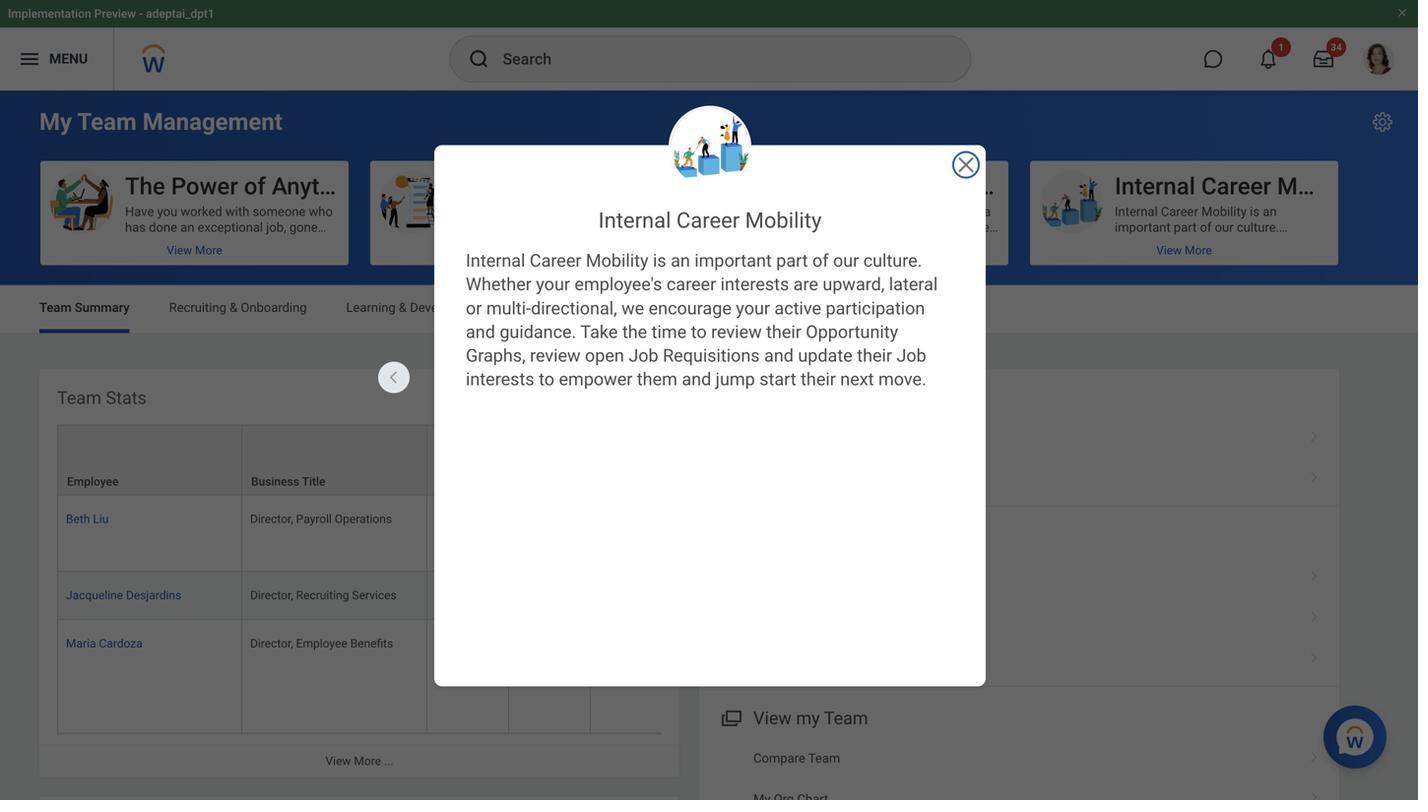 Task type: vqa. For each thing, say whether or not it's contained in the screenshot.
Employee inside POPUP BUTTON
yes



Task type: describe. For each thing, give the bounding box(es) containing it.
-
[[139, 7, 143, 21]]

& for talent
[[562, 300, 570, 315]]

director, recruiting services
[[250, 589, 397, 603]]

the
[[622, 322, 647, 343]]

beth liu link
[[66, 509, 109, 527]]

business title
[[251, 475, 325, 489]]

payroll
[[296, 513, 332, 527]]

compare
[[753, 751, 805, 766]]

jacqueline
[[66, 589, 123, 603]]

development
[[410, 300, 485, 315]]

tab list inside main content
[[20, 286, 1399, 333]]

1 vertical spatial interests
[[466, 369, 534, 390]]

engagement
[[564, 172, 697, 200]]

active
[[775, 298, 821, 319]]

mobility inside internal career mobility is an important part of our culture. whether your employee's career interests are upward, lateral or multi-directional, we encourage your active participation and guidance. take the time to review their opportunity graphs, review open job requisitions and update their job interests to empower them and jump start their next move.
[[586, 251, 649, 271]]

director, for director, employee benefits
[[250, 637, 293, 651]]

recruiting inside tab list
[[169, 300, 226, 315]]

onboarding
[[241, 300, 307, 315]]

the
[[125, 172, 165, 200]]

2 list from the top
[[699, 558, 1339, 680]]

part
[[776, 251, 808, 271]]

title
[[302, 475, 325, 489]]

1 vertical spatial internal
[[598, 208, 671, 233]]

employee's
[[575, 274, 662, 295]]

internal career mobility is an important part of our culture. whether your employee's career interests are upward, lateral or multi-directional, we encourage your active participation and guidance. take the time to review their opportunity graphs, review open job requisitions and update their job interests to empower them and jump start their next move.
[[466, 251, 942, 390]]

...
[[384, 755, 393, 769]]

1 job from the left
[[629, 346, 659, 366]]

& for time
[[719, 300, 727, 315]]

adeptai_dpt1
[[146, 7, 215, 21]]

feedback
[[365, 172, 467, 200]]

1 horizontal spatial mobility
[[745, 208, 822, 233]]

main content containing my team management
[[0, 91, 1418, 801]]

view more ... link
[[39, 745, 680, 777]]

2 chevron right image from the top
[[1302, 605, 1328, 624]]

services
[[352, 589, 397, 603]]

multi-
[[486, 298, 531, 319]]

1 column header from the left
[[509, 425, 591, 496]]

directional,
[[531, 298, 617, 319]]

configure this page image
[[1371, 110, 1395, 134]]

0 vertical spatial their
[[766, 322, 802, 343]]

maria cardoza link
[[66, 633, 143, 651]]

internal inside internal career mobility is an important part of our culture. whether your employee's career interests are upward, lateral or multi-directional, we encourage your active participation and guidance. take the time to review their opportunity graphs, review open job requisitions and update their job interests to empower them and jump start their next move.
[[466, 251, 525, 271]]

compare team
[[753, 751, 840, 766]]

we
[[622, 298, 644, 319]]

0 vertical spatial review
[[711, 322, 762, 343]]

maria
[[66, 637, 96, 651]]

view more ...
[[326, 755, 393, 769]]

time
[[652, 322, 687, 343]]

search image
[[467, 47, 491, 71]]

business title button
[[242, 426, 426, 495]]

jacqueline desjardins link
[[66, 585, 181, 603]]

1 horizontal spatial to
[[691, 322, 707, 343]]

employee for employee engagement
[[455, 172, 558, 200]]

of inside button
[[244, 172, 266, 200]]

career inside button
[[1201, 172, 1271, 200]]

2 menu group image from the top
[[717, 704, 744, 731]]

view for view my team
[[753, 708, 792, 729]]

employee button
[[58, 426, 241, 495]]

time
[[687, 300, 716, 315]]

business
[[251, 475, 299, 489]]

2 job from the left
[[897, 346, 927, 366]]

0 horizontal spatial internal career mobility
[[598, 208, 822, 233]]

career
[[667, 274, 716, 295]]

update
[[798, 346, 853, 366]]

implementation preview -   adeptai_dpt1
[[8, 7, 215, 21]]

open
[[585, 346, 624, 366]]

beth liu
[[66, 513, 109, 527]]

employee engagement
[[455, 172, 697, 200]]

& for learning
[[399, 300, 407, 315]]

guidance.
[[500, 322, 576, 343]]

chevron right image for first list from the bottom of the main content containing my team management
[[1302, 564, 1328, 584]]

our
[[833, 251, 859, 271]]

compare team list
[[699, 739, 1339, 801]]

recruiting inside row
[[296, 589, 349, 603]]

stats
[[106, 388, 147, 409]]

row containing employee
[[57, 425, 1418, 496]]

empower
[[559, 369, 633, 390]]

whether
[[466, 274, 532, 295]]

previous announcement image
[[378, 362, 410, 391]]

1 vertical spatial their
[[857, 346, 892, 366]]

director, for director, payroll operations
[[250, 513, 293, 527]]



Task type: locate. For each thing, give the bounding box(es) containing it.
review down the time & absence
[[711, 322, 762, 343]]

row containing beth liu
[[57, 496, 1418, 572]]

& for recruiting
[[230, 300, 238, 315]]

row
[[57, 425, 1418, 496], [57, 496, 1418, 572], [57, 572, 1418, 620], [57, 620, 1418, 734]]

and up start
[[764, 346, 794, 366]]

director, down the director, recruiting services on the left bottom of page
[[250, 637, 293, 651]]

recruiting & onboarding
[[169, 300, 307, 315]]

0 horizontal spatial view
[[326, 755, 351, 769]]

interests down graphs, at the top left
[[466, 369, 534, 390]]

internal
[[1115, 172, 1196, 200], [598, 208, 671, 233], [466, 251, 525, 271]]

1 chevron right image from the top
[[1302, 424, 1328, 444]]

or
[[466, 298, 482, 319]]

compensation
[[819, 300, 902, 315]]

are
[[794, 274, 818, 295]]

1 vertical spatial director,
[[250, 589, 293, 603]]

of inside internal career mobility is an important part of our culture. whether your employee's career interests are upward, lateral or multi-directional, we encourage your active participation and guidance. take the time to review their opportunity graphs, review open job requisitions and update their job interests to empower them and jump start their next move.
[[813, 251, 829, 271]]

view inside team stats element
[[326, 755, 351, 769]]

power
[[171, 172, 238, 200]]

1 horizontal spatial of
[[813, 251, 829, 271]]

0 vertical spatial career
[[1201, 172, 1271, 200]]

0 horizontal spatial and
[[466, 322, 495, 343]]

1 list from the top
[[699, 418, 1339, 500]]

internal career mobility inside button
[[1115, 172, 1362, 200]]

1 chevron right image from the top
[[1302, 465, 1328, 485]]

0 vertical spatial of
[[244, 172, 266, 200]]

column header down empower at top left
[[509, 425, 591, 496]]

director, payroll operations
[[250, 513, 392, 527]]

absence
[[730, 300, 779, 315]]

1 vertical spatial of
[[813, 251, 829, 271]]

implementation preview -   adeptai_dpt1 banner
[[0, 0, 1418, 91]]

compare team link
[[699, 739, 1339, 779]]

review down 'guidance.'
[[530, 346, 581, 366]]

view left my
[[753, 708, 792, 729]]

1 horizontal spatial job
[[897, 346, 927, 366]]

director, down business on the bottom of page
[[250, 513, 293, 527]]

chevron right image
[[1302, 424, 1328, 444], [1302, 564, 1328, 584]]

their down update
[[801, 369, 836, 390]]

them
[[637, 369, 678, 390]]

to down 'guidance.'
[[539, 369, 555, 390]]

an
[[671, 251, 690, 271]]

1 vertical spatial view
[[326, 755, 351, 769]]

implementation
[[8, 7, 91, 21]]

4 chevron right image from the top
[[1302, 745, 1328, 764]]

0 vertical spatial interests
[[721, 274, 789, 295]]

0 vertical spatial to
[[691, 322, 707, 343]]

learning & development
[[346, 300, 485, 315]]

0 horizontal spatial interests
[[466, 369, 534, 390]]

view left more
[[326, 755, 351, 769]]

2 & from the left
[[399, 300, 407, 315]]

& right time
[[719, 300, 727, 315]]

liu
[[93, 513, 109, 527]]

menu group image left my
[[717, 704, 744, 731]]

director,
[[250, 513, 293, 527], [250, 589, 293, 603], [250, 637, 293, 651]]

important
[[695, 251, 772, 271]]

1 vertical spatial mobility
[[745, 208, 822, 233]]

notifications large image
[[1259, 49, 1278, 69]]

1 vertical spatial to
[[539, 369, 555, 390]]

operations
[[335, 513, 392, 527]]

3 & from the left
[[562, 300, 570, 315]]

of left our
[[813, 251, 829, 271]]

1 vertical spatial and
[[764, 346, 794, 366]]

encourage
[[649, 298, 732, 319]]

director, for director, recruiting services
[[250, 589, 293, 603]]

and down requisitions
[[682, 369, 711, 390]]

column header
[[509, 425, 591, 496], [591, 425, 673, 496]]

of
[[244, 172, 266, 200], [813, 251, 829, 271]]

management
[[143, 108, 283, 136]]

1 vertical spatial career
[[677, 208, 740, 233]]

0 vertical spatial menu group image
[[717, 384, 744, 410]]

1 vertical spatial chevron right image
[[1302, 564, 1328, 584]]

& right "learning" on the left of page
[[399, 300, 407, 315]]

director, employee benefits
[[250, 637, 393, 651]]

next
[[840, 369, 874, 390]]

main content
[[0, 91, 1418, 801]]

employee inside button
[[455, 172, 558, 200]]

1 horizontal spatial employee
[[296, 637, 347, 651]]

1 row from the top
[[57, 425, 1418, 496]]

recruiting left onboarding
[[169, 300, 226, 315]]

0 horizontal spatial of
[[244, 172, 266, 200]]

4 row from the top
[[57, 620, 1418, 734]]

learning
[[346, 300, 396, 315]]

2 horizontal spatial internal
[[1115, 172, 1196, 200]]

0 vertical spatial director,
[[250, 513, 293, 527]]

3 director, from the top
[[250, 637, 293, 651]]

job down the
[[629, 346, 659, 366]]

2 column header from the left
[[591, 425, 673, 496]]

start
[[760, 369, 796, 390]]

2 horizontal spatial mobility
[[1277, 172, 1362, 200]]

opportunity
[[806, 322, 898, 343]]

anytime
[[272, 172, 359, 200]]

2 vertical spatial employee
[[296, 637, 347, 651]]

0 vertical spatial and
[[466, 322, 495, 343]]

0 horizontal spatial career
[[530, 251, 582, 271]]

1 menu group image from the top
[[717, 384, 744, 410]]

inbox large image
[[1314, 49, 1334, 69]]

employee inside popup button
[[67, 475, 119, 489]]

1 horizontal spatial interests
[[721, 274, 789, 295]]

1 horizontal spatial and
[[682, 369, 711, 390]]

chevron right image
[[1302, 465, 1328, 485], [1302, 605, 1328, 624], [1302, 646, 1328, 665], [1302, 745, 1328, 764], [1302, 785, 1328, 801]]

employee engagement button
[[370, 161, 697, 265]]

the power of anytime feedback
[[125, 172, 467, 200]]

menu group image
[[717, 384, 744, 410], [717, 704, 744, 731]]

profile logan mcneil element
[[1351, 37, 1406, 81]]

0 vertical spatial chevron right image
[[1302, 424, 1328, 444]]

director, up director, employee benefits
[[250, 589, 293, 603]]

team inside compare team link
[[808, 751, 840, 766]]

their down active at the top
[[766, 322, 802, 343]]

team
[[77, 108, 137, 136], [39, 300, 72, 315], [57, 388, 101, 409], [824, 708, 868, 729], [808, 751, 840, 766]]

graphs,
[[466, 346, 526, 366]]

1 vertical spatial internal career mobility
[[598, 208, 822, 233]]

time & absence
[[687, 300, 779, 315]]

0 horizontal spatial job
[[629, 346, 659, 366]]

&
[[230, 300, 238, 315], [399, 300, 407, 315], [562, 300, 570, 315], [719, 300, 727, 315]]

1 director, from the top
[[250, 513, 293, 527]]

tab list containing team summary
[[20, 286, 1399, 333]]

menu group image down requisitions
[[717, 384, 744, 410]]

to down time
[[691, 322, 707, 343]]

view for view more ...
[[326, 755, 351, 769]]

my team management
[[39, 108, 283, 136]]

summary
[[75, 300, 130, 315]]

of right power
[[244, 172, 266, 200]]

recruiting up director, employee benefits
[[296, 589, 349, 603]]

1 vertical spatial review
[[530, 346, 581, 366]]

0 horizontal spatial internal
[[466, 251, 525, 271]]

0 horizontal spatial mobility
[[586, 251, 649, 271]]

1 horizontal spatial review
[[711, 322, 762, 343]]

1 vertical spatial menu group image
[[717, 704, 744, 731]]

career
[[1201, 172, 1271, 200], [677, 208, 740, 233], [530, 251, 582, 271]]

0 horizontal spatial to
[[539, 369, 555, 390]]

2 vertical spatial and
[[682, 369, 711, 390]]

chevron right image inside compare team link
[[1302, 745, 1328, 764]]

0 vertical spatial internal career mobility
[[1115, 172, 1362, 200]]

participation
[[826, 298, 925, 319]]

internal career mobility
[[1115, 172, 1362, 200], [598, 208, 822, 233]]

your left active at the top
[[736, 298, 770, 319]]

0 vertical spatial mobility
[[1277, 172, 1362, 200]]

0 horizontal spatial your
[[536, 274, 570, 295]]

maria cardoza
[[66, 637, 143, 651]]

cardoza
[[99, 637, 143, 651]]

team stats
[[57, 388, 147, 409]]

interests up absence on the top
[[721, 274, 789, 295]]

employee for employee
[[67, 475, 119, 489]]

requisitions
[[663, 346, 760, 366]]

my
[[39, 108, 72, 136]]

column header down them
[[591, 425, 673, 496]]

1 horizontal spatial your
[[736, 298, 770, 319]]

1 vertical spatial recruiting
[[296, 589, 349, 603]]

list
[[699, 418, 1339, 500], [699, 558, 1339, 680]]

recruiting
[[169, 300, 226, 315], [296, 589, 349, 603]]

2 horizontal spatial career
[[1201, 172, 1271, 200]]

my
[[796, 708, 820, 729]]

cell
[[427, 496, 509, 572], [509, 496, 591, 572], [591, 496, 673, 572], [427, 572, 509, 620], [509, 572, 591, 620], [591, 572, 673, 620], [427, 620, 509, 734], [509, 620, 591, 734], [591, 620, 673, 734]]

2 row from the top
[[57, 496, 1418, 572]]

your up talent
[[536, 274, 570, 295]]

1 horizontal spatial internal career mobility
[[1115, 172, 1362, 200]]

5 chevron right image from the top
[[1302, 785, 1328, 801]]

2 vertical spatial career
[[530, 251, 582, 271]]

1 horizontal spatial internal
[[598, 208, 671, 233]]

0 horizontal spatial review
[[530, 346, 581, 366]]

3 chevron right image from the top
[[1302, 646, 1328, 665]]

mobility inside button
[[1277, 172, 1362, 200]]

talent
[[524, 300, 559, 315]]

jacqueline desjardins
[[66, 589, 181, 603]]

is
[[653, 251, 666, 271]]

2 director, from the top
[[250, 589, 293, 603]]

benefits
[[350, 637, 393, 651]]

1 vertical spatial employee
[[67, 475, 119, 489]]

0 horizontal spatial employee
[[67, 475, 119, 489]]

3 row from the top
[[57, 572, 1418, 620]]

take
[[581, 322, 618, 343]]

tab list
[[20, 286, 1399, 333]]

& left onboarding
[[230, 300, 238, 315]]

1 & from the left
[[230, 300, 238, 315]]

beth
[[66, 513, 90, 527]]

mobility
[[1277, 172, 1362, 200], [745, 208, 822, 233], [586, 251, 649, 271]]

2 vertical spatial director,
[[250, 637, 293, 651]]

performance
[[574, 300, 648, 315]]

talent & performance
[[524, 300, 648, 315]]

their up next
[[857, 346, 892, 366]]

team inside team stats element
[[57, 388, 101, 409]]

2 horizontal spatial and
[[764, 346, 794, 366]]

close environment banner image
[[1397, 7, 1408, 19]]

0 vertical spatial list
[[699, 418, 1339, 500]]

1 horizontal spatial career
[[677, 208, 740, 233]]

lateral
[[889, 274, 938, 295]]

2 vertical spatial internal
[[466, 251, 525, 271]]

2 horizontal spatial employee
[[455, 172, 558, 200]]

view my team
[[753, 708, 868, 729]]

0 vertical spatial your
[[536, 274, 570, 295]]

and down or
[[466, 322, 495, 343]]

1 horizontal spatial recruiting
[[296, 589, 349, 603]]

preview
[[94, 7, 136, 21]]

2 vertical spatial mobility
[[586, 251, 649, 271]]

review
[[711, 322, 762, 343], [530, 346, 581, 366]]

0 vertical spatial employee
[[455, 172, 558, 200]]

team summary
[[39, 300, 130, 315]]

& right talent
[[562, 300, 570, 315]]

2 vertical spatial their
[[801, 369, 836, 390]]

interests
[[721, 274, 789, 295], [466, 369, 534, 390]]

2 chevron right image from the top
[[1302, 564, 1328, 584]]

culture.
[[863, 251, 922, 271]]

career inside internal career mobility is an important part of our culture. whether your employee's career interests are upward, lateral or multi-directional, we encourage your active participation and guidance. take the time to review their opportunity graphs, review open job requisitions and update their job interests to empower them and jump start their next move.
[[530, 251, 582, 271]]

upward,
[[823, 274, 885, 295]]

row containing maria cardoza
[[57, 620, 1418, 734]]

more
[[354, 755, 381, 769]]

0 vertical spatial view
[[753, 708, 792, 729]]

the power of anytime feedback button
[[40, 161, 467, 265]]

internal inside button
[[1115, 172, 1196, 200]]

1 vertical spatial list
[[699, 558, 1339, 680]]

job up move.
[[897, 346, 927, 366]]

0 horizontal spatial recruiting
[[169, 300, 226, 315]]

to
[[691, 322, 707, 343], [539, 369, 555, 390]]

4 & from the left
[[719, 300, 727, 315]]

0 vertical spatial internal
[[1115, 172, 1196, 200]]

0 vertical spatial recruiting
[[169, 300, 226, 315]]

team stats element
[[39, 369, 1418, 777]]

1 vertical spatial your
[[736, 298, 770, 319]]

desjardins
[[126, 589, 181, 603]]

move.
[[879, 369, 927, 390]]

row containing jacqueline desjardins
[[57, 572, 1418, 620]]

chevron right image for second list from the bottom
[[1302, 424, 1328, 444]]

your
[[536, 274, 570, 295], [736, 298, 770, 319]]

their
[[766, 322, 802, 343], [857, 346, 892, 366], [801, 369, 836, 390]]

close image
[[954, 153, 978, 177]]

1 horizontal spatial view
[[753, 708, 792, 729]]

internal career mobility button
[[1030, 161, 1362, 265]]

jump
[[716, 369, 755, 390]]



